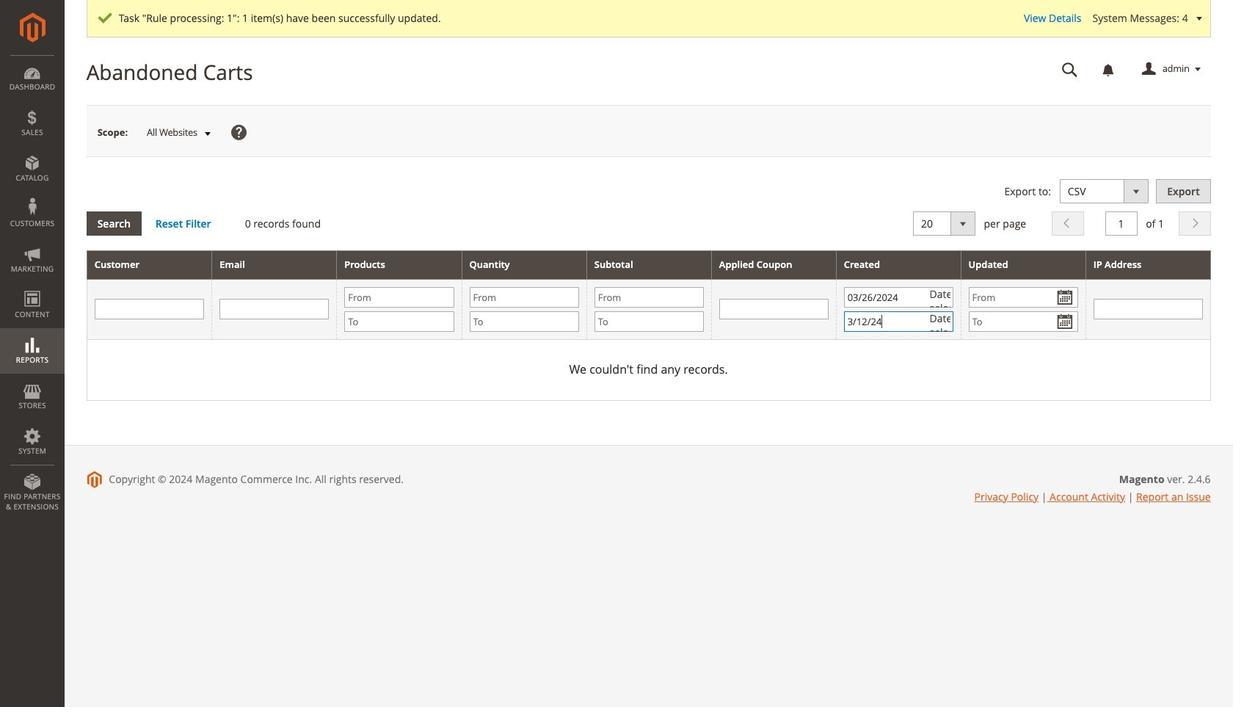 Task type: locate. For each thing, give the bounding box(es) containing it.
to text field for 3rd from text box from right
[[595, 311, 704, 332]]

None text field
[[1106, 212, 1138, 236], [94, 299, 204, 320], [1106, 212, 1138, 236], [94, 299, 204, 320]]

4 from text field from the left
[[969, 287, 1078, 308]]

3 to text field from the left
[[844, 311, 954, 332]]

From text field
[[470, 287, 579, 308], [595, 287, 704, 308], [844, 287, 954, 308], [969, 287, 1078, 308]]

4 to text field from the left
[[969, 311, 1078, 332]]

magento admin panel image
[[19, 12, 45, 43]]

To text field
[[345, 311, 454, 332], [595, 311, 704, 332], [844, 311, 954, 332], [969, 311, 1078, 332]]

2 to text field from the left
[[595, 311, 704, 332]]

None text field
[[1052, 57, 1089, 82], [220, 299, 329, 320], [719, 299, 829, 320], [1094, 299, 1203, 320], [1052, 57, 1089, 82], [220, 299, 329, 320], [719, 299, 829, 320], [1094, 299, 1203, 320]]

to text field for first from text box from the right
[[969, 311, 1078, 332]]

To text field
[[470, 311, 579, 332]]

menu bar
[[0, 55, 65, 519]]

1 to text field from the left
[[345, 311, 454, 332]]



Task type: describe. For each thing, give the bounding box(es) containing it.
2 from text field from the left
[[595, 287, 704, 308]]

3 from text field from the left
[[844, 287, 954, 308]]

to text field for 2nd from text box from right
[[844, 311, 954, 332]]

to text field for from text field
[[345, 311, 454, 332]]

1 from text field from the left
[[470, 287, 579, 308]]

From text field
[[345, 287, 454, 308]]



